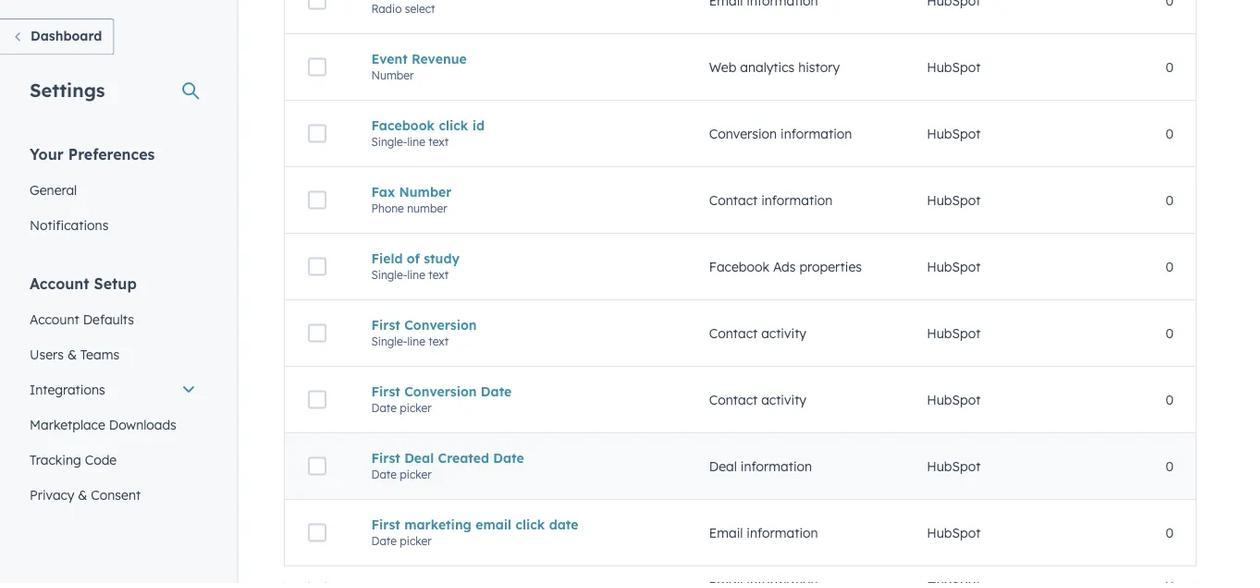 Task type: locate. For each thing, give the bounding box(es) containing it.
0 for first conversion
[[1166, 325, 1174, 342]]

account defaults
[[30, 311, 134, 327]]

picker down marketing
[[400, 534, 432, 548]]

conversion
[[709, 126, 777, 142], [404, 317, 477, 333], [404, 384, 477, 400]]

deal left created
[[404, 450, 434, 466]]

5 0 from the top
[[1166, 325, 1174, 342]]

account
[[30, 274, 89, 293], [30, 311, 79, 327]]

3 text from the top
[[428, 335, 449, 348]]

6 hubspot from the top
[[927, 392, 981, 408]]

first inside first deal created date date picker
[[371, 450, 400, 466]]

line up fax number phone number at the top
[[407, 135, 425, 149]]

1 contact from the top
[[709, 192, 758, 208]]

1 vertical spatial picker
[[400, 468, 432, 482]]

marketplace downloads
[[30, 417, 176, 433]]

0 vertical spatial number
[[371, 68, 414, 82]]

facebook
[[371, 117, 435, 133], [709, 259, 770, 275]]

single- down field
[[371, 268, 407, 282]]

contact
[[709, 192, 758, 208], [709, 325, 758, 342], [709, 392, 758, 408]]

2 account from the top
[[30, 311, 79, 327]]

facebook down the event revenue number
[[371, 117, 435, 133]]

5 hubspot from the top
[[927, 325, 981, 342]]

deal
[[404, 450, 434, 466], [709, 459, 737, 475]]

4 hubspot from the top
[[927, 259, 981, 275]]

2 hubspot from the top
[[927, 126, 981, 142]]

first conversion single-line text
[[371, 317, 477, 348]]

0 vertical spatial facebook
[[371, 117, 435, 133]]

single- inside field of study single-line text
[[371, 268, 407, 282]]

your preferences element
[[18, 144, 207, 243]]

fax
[[371, 184, 395, 200]]

hubspot for first conversion
[[927, 325, 981, 342]]

0 vertical spatial account
[[30, 274, 89, 293]]

contact activity up deal information
[[709, 392, 807, 408]]

2 single- from the top
[[371, 268, 407, 282]]

1 picker from the top
[[400, 401, 432, 415]]

0 for field of study
[[1166, 259, 1174, 275]]

information right edit
[[741, 459, 812, 475]]

activity down ads
[[761, 325, 807, 342]]

number inside the event revenue number
[[371, 68, 414, 82]]

3 0 from the top
[[1166, 192, 1174, 208]]

1 horizontal spatial &
[[78, 487, 87, 503]]

downloads
[[109, 417, 176, 433]]

account up users
[[30, 311, 79, 327]]

2 vertical spatial conversion
[[404, 384, 477, 400]]

tracking code link
[[18, 443, 207, 478]]

id
[[472, 117, 485, 133]]

1 text from the top
[[428, 135, 449, 149]]

deal up email
[[709, 459, 737, 475]]

number
[[371, 68, 414, 82], [399, 184, 452, 200]]

first inside first conversion single-line text
[[371, 317, 400, 333]]

1 activity from the top
[[761, 325, 807, 342]]

conversion information
[[709, 126, 852, 142]]

picker
[[400, 401, 432, 415], [400, 468, 432, 482], [400, 534, 432, 548]]

contact up deal information
[[709, 392, 758, 408]]

single- inside facebook click id single-line text
[[371, 135, 407, 149]]

1 hubspot from the top
[[927, 59, 981, 75]]

text up fax number phone number at the top
[[428, 135, 449, 149]]

radio
[[371, 2, 402, 15]]

& right users
[[67, 346, 77, 363]]

1 horizontal spatial facebook
[[709, 259, 770, 275]]

0 vertical spatial contact activity
[[709, 325, 807, 342]]

email
[[709, 525, 743, 541]]

marketplace
[[30, 417, 105, 433]]

1 first from the top
[[371, 317, 400, 333]]

picker up marketing
[[400, 468, 432, 482]]

first
[[371, 317, 400, 333], [371, 384, 400, 400], [371, 450, 400, 466], [371, 517, 400, 533]]

facebook click id button
[[371, 117, 665, 133]]

2 0 from the top
[[1166, 126, 1174, 142]]

3 hubspot from the top
[[927, 192, 981, 208]]

3 picker from the top
[[400, 534, 432, 548]]

contact activity
[[709, 325, 807, 342], [709, 392, 807, 408]]

1 contact activity from the top
[[709, 325, 807, 342]]

4 first from the top
[[371, 517, 400, 533]]

line down of
[[407, 268, 425, 282]]

2 first from the top
[[371, 384, 400, 400]]

defaults
[[83, 311, 134, 327]]

2 vertical spatial text
[[428, 335, 449, 348]]

&
[[67, 346, 77, 363], [78, 487, 87, 503]]

facebook inside facebook click id single-line text
[[371, 117, 435, 133]]

web
[[709, 59, 737, 75]]

0 vertical spatial contact
[[709, 192, 758, 208]]

hubspot for first marketing email click date
[[927, 525, 981, 541]]

& right privacy
[[78, 487, 87, 503]]

information up facebook ads properties
[[761, 192, 833, 208]]

0 horizontal spatial deal
[[404, 450, 434, 466]]

click left date
[[516, 517, 545, 533]]

first conversion date date picker
[[371, 384, 512, 415]]

users
[[30, 346, 64, 363]]

single- for field
[[371, 268, 407, 282]]

field of study single-line text
[[371, 250, 460, 282]]

7 hubspot from the top
[[927, 459, 981, 475]]

line inside field of study single-line text
[[407, 268, 425, 282]]

2 vertical spatial single-
[[371, 335, 407, 348]]

picker inside first marketing email click date date picker
[[400, 534, 432, 548]]

0 horizontal spatial click
[[439, 117, 468, 133]]

0 vertical spatial activity
[[761, 325, 807, 342]]

first marketing email click date date picker
[[371, 517, 579, 548]]

0
[[1166, 59, 1174, 75], [1166, 126, 1174, 142], [1166, 192, 1174, 208], [1166, 259, 1174, 275], [1166, 325, 1174, 342], [1166, 392, 1174, 408], [1166, 459, 1174, 475], [1166, 525, 1174, 541]]

clone button
[[758, 467, 819, 496]]

text inside first conversion single-line text
[[428, 335, 449, 348]]

setup
[[94, 274, 137, 293]]

1 vertical spatial facebook
[[709, 259, 770, 275]]

fax number button
[[371, 184, 665, 200]]

1 horizontal spatial click
[[516, 517, 545, 533]]

contact for fax number
[[709, 192, 758, 208]]

4 0 from the top
[[1166, 259, 1174, 275]]

account setup
[[30, 274, 137, 293]]

history
[[798, 59, 840, 75]]

first for first conversion date
[[371, 384, 400, 400]]

contact activity down ads
[[709, 325, 807, 342]]

0 vertical spatial picker
[[400, 401, 432, 415]]

3 single- from the top
[[371, 335, 407, 348]]

activity up deal information
[[761, 392, 807, 408]]

text inside field of study single-line text
[[428, 268, 449, 282]]

dashboard
[[31, 28, 102, 44]]

facebook for facebook ads properties
[[709, 259, 770, 275]]

number up number in the left of the page
[[399, 184, 452, 200]]

users & teams
[[30, 346, 119, 363]]

date inside first marketing email click date date picker
[[371, 534, 397, 548]]

2 text from the top
[[428, 268, 449, 282]]

line
[[407, 135, 425, 149], [407, 268, 425, 282], [407, 335, 425, 348]]

3 first from the top
[[371, 450, 400, 466]]

first left created
[[371, 450, 400, 466]]

contact activity for first conversion date
[[709, 392, 807, 408]]

information down clone
[[747, 525, 818, 541]]

1 line from the top
[[407, 135, 425, 149]]

facebook left ads
[[709, 259, 770, 275]]

text
[[428, 135, 449, 149], [428, 268, 449, 282], [428, 335, 449, 348]]

6 0 from the top
[[1166, 392, 1174, 408]]

ads
[[773, 259, 796, 275]]

conversion down the 'web'
[[709, 126, 777, 142]]

conversion for first conversion date
[[404, 384, 477, 400]]

0 vertical spatial single-
[[371, 135, 407, 149]]

0 vertical spatial line
[[407, 135, 425, 149]]

2 picker from the top
[[400, 468, 432, 482]]

1 vertical spatial account
[[30, 311, 79, 327]]

information down the history
[[781, 126, 852, 142]]

line inside facebook click id single-line text
[[407, 135, 425, 149]]

activity for first conversion date
[[761, 392, 807, 408]]

8 hubspot from the top
[[927, 525, 981, 541]]

1 vertical spatial single-
[[371, 268, 407, 282]]

study
[[424, 250, 460, 267]]

& for users
[[67, 346, 77, 363]]

hubspot for event revenue
[[927, 59, 981, 75]]

conversion for first conversion
[[404, 317, 477, 333]]

1 vertical spatial click
[[516, 517, 545, 533]]

number inside fax number phone number
[[399, 184, 452, 200]]

0 vertical spatial click
[[439, 117, 468, 133]]

0 horizontal spatial &
[[67, 346, 77, 363]]

1 vertical spatial &
[[78, 487, 87, 503]]

marketing
[[404, 517, 472, 533]]

created
[[438, 450, 489, 466]]

date
[[481, 384, 512, 400], [371, 401, 397, 415], [493, 450, 524, 466], [371, 468, 397, 482], [371, 534, 397, 548]]

1 vertical spatial contact
[[709, 325, 758, 342]]

first inside first conversion date date picker
[[371, 384, 400, 400]]

& for privacy
[[78, 487, 87, 503]]

first down first conversion single-line text
[[371, 384, 400, 400]]

1 account from the top
[[30, 274, 89, 293]]

conversion down first conversion single-line text
[[404, 384, 477, 400]]

account for account setup
[[30, 274, 89, 293]]

facebook click id single-line text
[[371, 117, 485, 149]]

2 contact from the top
[[709, 325, 758, 342]]

3 line from the top
[[407, 335, 425, 348]]

information for contact information
[[761, 192, 833, 208]]

0 for first marketing email click date
[[1166, 525, 1174, 541]]

2 vertical spatial picker
[[400, 534, 432, 548]]

hubspot
[[927, 59, 981, 75], [927, 126, 981, 142], [927, 192, 981, 208], [927, 259, 981, 275], [927, 325, 981, 342], [927, 392, 981, 408], [927, 459, 981, 475], [927, 525, 981, 541]]

3 contact from the top
[[709, 392, 758, 408]]

0 vertical spatial text
[[428, 135, 449, 149]]

fax number phone number
[[371, 184, 452, 215]]

1 vertical spatial line
[[407, 268, 425, 282]]

picker up first deal created date date picker
[[400, 401, 432, 415]]

click
[[439, 117, 468, 133], [516, 517, 545, 533]]

1 single- from the top
[[371, 135, 407, 149]]

single- up first conversion date date picker
[[371, 335, 407, 348]]

properties
[[800, 259, 862, 275]]

tracking
[[30, 452, 81, 468]]

0 horizontal spatial facebook
[[371, 117, 435, 133]]

click left id
[[439, 117, 468, 133]]

hubspot for first conversion date
[[927, 392, 981, 408]]

single-
[[371, 135, 407, 149], [371, 268, 407, 282], [371, 335, 407, 348]]

2 activity from the top
[[761, 392, 807, 408]]

conversion inside first conversion single-line text
[[404, 317, 477, 333]]

1 vertical spatial text
[[428, 268, 449, 282]]

first left marketing
[[371, 517, 400, 533]]

line up first conversion date date picker
[[407, 335, 425, 348]]

2 vertical spatial contact
[[709, 392, 758, 408]]

1 vertical spatial contact activity
[[709, 392, 807, 408]]

text inside facebook click id single-line text
[[428, 135, 449, 149]]

2 line from the top
[[407, 268, 425, 282]]

number
[[407, 201, 447, 215]]

1 vertical spatial conversion
[[404, 317, 477, 333]]

account up account defaults
[[30, 274, 89, 293]]

activity
[[761, 325, 807, 342], [761, 392, 807, 408]]

2 vertical spatial line
[[407, 335, 425, 348]]

dashboard link
[[0, 18, 114, 55]]

web analytics history
[[709, 59, 840, 75]]

privacy & consent link
[[18, 478, 207, 513]]

general link
[[18, 172, 207, 208]]

first for first marketing email click date
[[371, 517, 400, 533]]

hubspot for facebook click id
[[927, 126, 981, 142]]

email
[[476, 517, 512, 533]]

line for of
[[407, 268, 425, 282]]

contact down the conversion information
[[709, 192, 758, 208]]

conversion down field of study single-line text
[[404, 317, 477, 333]]

information
[[781, 126, 852, 142], [761, 192, 833, 208], [741, 459, 812, 475], [747, 525, 818, 541]]

2 contact activity from the top
[[709, 392, 807, 408]]

information for email information
[[747, 525, 818, 541]]

click inside first marketing email click date date picker
[[516, 517, 545, 533]]

text down study at the top of page
[[428, 268, 449, 282]]

single- up fax
[[371, 135, 407, 149]]

8 0 from the top
[[1166, 525, 1174, 541]]

first inside first marketing email click date date picker
[[371, 517, 400, 533]]

number down event
[[371, 68, 414, 82]]

hubspot for fax number
[[927, 192, 981, 208]]

0 vertical spatial &
[[67, 346, 77, 363]]

click inside facebook click id single-line text
[[439, 117, 468, 133]]

first conversion date button
[[371, 384, 665, 400]]

phone
[[371, 201, 404, 215]]

text up first conversion date date picker
[[428, 335, 449, 348]]

first deal created date button
[[371, 450, 665, 466]]

1 0 from the top
[[1166, 59, 1174, 75]]

notifications
[[30, 217, 109, 233]]

conversion inside first conversion date date picker
[[404, 384, 477, 400]]

first down field of study single-line text
[[371, 317, 400, 333]]

1 vertical spatial number
[[399, 184, 452, 200]]

1 vertical spatial activity
[[761, 392, 807, 408]]

contact down facebook ads properties
[[709, 325, 758, 342]]

first for first deal created date
[[371, 450, 400, 466]]

first deal created date date picker
[[371, 450, 524, 482]]

0 vertical spatial conversion
[[709, 126, 777, 142]]



Task type: describe. For each thing, give the bounding box(es) containing it.
picker inside first conversion date date picker
[[400, 401, 432, 415]]

users & teams link
[[18, 337, 207, 372]]

tracking code
[[30, 452, 117, 468]]

notifications link
[[18, 208, 207, 243]]

of
[[407, 250, 420, 267]]

edit button
[[699, 467, 751, 496]]

clone
[[774, 474, 803, 488]]

activity for first conversion
[[761, 325, 807, 342]]

privacy
[[30, 487, 74, 503]]

event
[[371, 51, 408, 67]]

edit
[[714, 474, 735, 488]]

consent
[[91, 487, 141, 503]]

select
[[405, 2, 435, 15]]

0 for facebook click id
[[1166, 126, 1174, 142]]

revenue
[[412, 51, 467, 67]]

contact activity for first conversion
[[709, 325, 807, 342]]

picker inside first deal created date date picker
[[400, 468, 432, 482]]

preferences
[[68, 145, 155, 163]]

first for first conversion
[[371, 317, 400, 333]]

deal inside first deal created date date picker
[[404, 450, 434, 466]]

contact for first conversion date
[[709, 392, 758, 408]]

facebook ads properties
[[709, 259, 862, 275]]

field
[[371, 250, 403, 267]]

radio select
[[371, 2, 435, 15]]

contact information
[[709, 192, 833, 208]]

1 horizontal spatial deal
[[709, 459, 737, 475]]

facebook for facebook click id single-line text
[[371, 117, 435, 133]]

first marketing email click date button
[[371, 517, 665, 533]]

account setup element
[[18, 273, 207, 548]]

analytics
[[740, 59, 795, 75]]

settings
[[30, 78, 105, 101]]

general
[[30, 182, 77, 198]]

text for of
[[428, 268, 449, 282]]

line inside first conversion single-line text
[[407, 335, 425, 348]]

information for deal information
[[741, 459, 812, 475]]

information for conversion information
[[781, 126, 852, 142]]

privacy & consent
[[30, 487, 141, 503]]

single- inside first conversion single-line text
[[371, 335, 407, 348]]

email information
[[709, 525, 818, 541]]

0 for fax number
[[1166, 192, 1174, 208]]

event revenue button
[[371, 51, 665, 67]]

date
[[549, 517, 579, 533]]

event revenue number
[[371, 51, 467, 82]]

field of study button
[[371, 250, 665, 267]]

teams
[[80, 346, 119, 363]]

single- for facebook
[[371, 135, 407, 149]]

account defaults link
[[18, 302, 207, 337]]

hubspot for field of study
[[927, 259, 981, 275]]

0 for event revenue
[[1166, 59, 1174, 75]]

first conversion button
[[371, 317, 665, 333]]

contact for first conversion
[[709, 325, 758, 342]]

integrations
[[30, 382, 105, 398]]

marketplace downloads link
[[18, 407, 207, 443]]

your
[[30, 145, 64, 163]]

your preferences
[[30, 145, 155, 163]]

code
[[85, 452, 117, 468]]

7 0 from the top
[[1166, 459, 1174, 475]]

account for account defaults
[[30, 311, 79, 327]]

deal information
[[709, 459, 812, 475]]

text for click
[[428, 135, 449, 149]]

0 for first conversion date
[[1166, 392, 1174, 408]]

line for click
[[407, 135, 425, 149]]

integrations button
[[18, 372, 207, 407]]



Task type: vqa. For each thing, say whether or not it's contained in the screenshot.
1st Account from the top of the Account Setup element
yes



